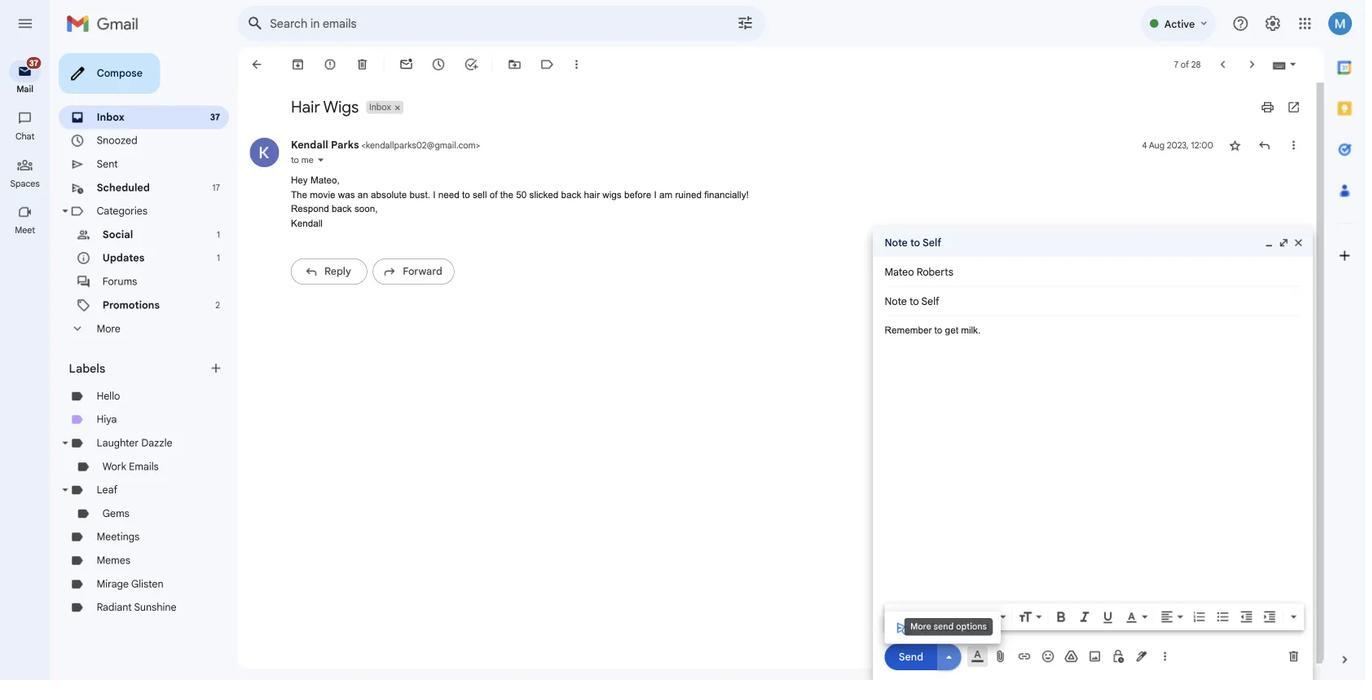 Task type: describe. For each thing, give the bounding box(es) containing it.
to inside hey mateo, the movie was an absolute bust. i need to sell of the 50 slicked back hair wigs before i am ruined financially! respond back soon,
[[513, 210, 522, 222]]

back to inbox image
[[277, 64, 294, 80]]

4 aug 2023, 12:00 cell
[[1269, 153, 1348, 170]]

17
[[236, 202, 245, 215]]

gems link
[[114, 564, 144, 578]]

soon,
[[394, 226, 420, 238]]

12:00
[[1324, 155, 1348, 167]]

scheduled
[[108, 201, 167, 216]]

1 horizontal spatial of
[[1313, 66, 1322, 78]]

gems
[[114, 564, 144, 578]]

2 i from the left
[[727, 210, 730, 222]]

categories
[[108, 228, 164, 242]]

bust.
[[455, 210, 478, 222]]

archive image
[[323, 64, 339, 80]]

the
[[556, 210, 570, 222]]

snooze image
[[479, 64, 496, 80]]

37 link
[[10, 62, 47, 91]]

social link
[[114, 254, 148, 268]]

0 horizontal spatial to
[[323, 171, 332, 184]]

meetings
[[108, 590, 155, 604]]

formatting options toolbar
[[984, 671, 1366, 680]]

was
[[375, 210, 394, 222]]

1 vertical spatial back
[[368, 226, 391, 238]]

leaf
[[108, 537, 131, 551]]

snoozed
[[108, 149, 153, 163]]

2
[[240, 333, 245, 345]]

bulleted list ‪(⌘⇧8)‬ image
[[1351, 677, 1366, 680]]

to inside 'note to self' dialog
[[1012, 262, 1023, 276]]

mateo,
[[345, 194, 377, 206]]

leaf link
[[108, 537, 131, 551]]

mail heading
[[0, 93, 55, 106]]

gmail image
[[73, 10, 162, 42]]

newer image
[[1351, 64, 1366, 80]]

spaces
[[11, 197, 44, 210]]

absolute
[[412, 210, 452, 222]]

labels
[[77, 401, 117, 417]]

sent
[[108, 175, 131, 189]]

hello
[[108, 433, 134, 447]]

labels heading
[[77, 401, 232, 417]]

am
[[732, 210, 747, 222]]

before
[[694, 210, 724, 222]]

kendall
[[323, 154, 365, 168]]

forums link
[[114, 306, 153, 320]]

note
[[984, 262, 1009, 276]]

compose
[[108, 74, 159, 88]]

financially!
[[783, 210, 832, 222]]

wigs
[[359, 108, 399, 130]]

laughter dazzle
[[108, 485, 192, 499]]

sell
[[525, 210, 541, 222]]

add to tasks image
[[515, 64, 532, 80]]

dazzle
[[157, 485, 192, 499]]

Search in emails text field
[[300, 18, 773, 34]]

50
[[573, 210, 585, 222]]

social
[[114, 254, 148, 268]]

hair
[[649, 210, 667, 222]]

updates
[[114, 280, 161, 294]]

1 i from the left
[[481, 210, 484, 222]]

kendall parks kendallparks02@gmail.com
[[323, 154, 528, 168]]

slicked
[[588, 210, 621, 222]]

chat heading
[[0, 145, 55, 158]]

self
[[1026, 262, 1047, 276]]

note to self
[[984, 262, 1047, 276]]

categories link
[[108, 228, 164, 242]]

Subject field
[[984, 327, 1366, 343]]

2023,
[[1297, 155, 1321, 167]]

an
[[397, 210, 409, 222]]

forums
[[114, 306, 153, 320]]



Task type: vqa. For each thing, say whether or not it's contained in the screenshot.
back
yes



Task type: locate. For each thing, give the bounding box(es) containing it.
hiya link
[[108, 459, 130, 473]]

font ‪(⌘⇧5, ⌘⇧6)‬ image
[[1109, 677, 1122, 680]]

to left sell
[[513, 210, 522, 222]]

the
[[323, 210, 341, 222]]

scheduled link
[[108, 201, 167, 216]]

1 for updates
[[241, 281, 245, 293]]

2 vertical spatial to
[[1012, 262, 1023, 276]]

0 horizontal spatial of
[[544, 210, 553, 222]]

updates link
[[114, 280, 161, 294]]

movie
[[344, 210, 372, 222]]

kendall parks cell
[[323, 154, 533, 168]]

ruined
[[750, 210, 780, 222]]

0 horizontal spatial back
[[368, 226, 391, 238]]

37 up mail
[[33, 64, 43, 76]]

of left the at left
[[544, 210, 553, 222]]

i right bust.
[[481, 210, 484, 222]]

more
[[108, 358, 134, 372]]

hiya
[[108, 459, 130, 473]]

4
[[1269, 155, 1275, 167]]

spaces heading
[[0, 197, 55, 210]]

0 horizontal spatial 37
[[33, 64, 43, 76]]

of
[[1313, 66, 1322, 78], [544, 210, 553, 222]]

37
[[33, 64, 43, 76], [234, 124, 245, 136]]

0 vertical spatial back
[[623, 210, 646, 222]]

of left 28
[[1313, 66, 1322, 78]]

2 1 from the top
[[241, 281, 245, 293]]

1
[[241, 255, 245, 267], [241, 281, 245, 293]]

Search in emails search field
[[264, 7, 851, 46]]

of 28
[[1310, 66, 1335, 78]]

inbox link
[[108, 123, 139, 137]]

i left am
[[727, 210, 730, 222]]

to me
[[323, 171, 348, 184]]

Message Body text field
[[984, 359, 1366, 666]]

hair
[[323, 108, 355, 130]]

hey mateo, the movie was an absolute bust. i need to sell of the 50 slicked back hair wigs before i am ruined financially! respond back soon,
[[323, 194, 832, 238]]

aug
[[1277, 155, 1294, 167]]

heading
[[0, 249, 55, 263]]

font ‪(⌘⇧5, ⌘⇧6)‬ list box
[[1109, 677, 1122, 680]]

mail navigation
[[0, 52, 57, 680]]

to left me
[[323, 171, 332, 184]]

hello link
[[108, 433, 134, 447]]

0 vertical spatial 37
[[33, 64, 43, 76]]

wigs
[[669, 210, 691, 222]]

37 up 17
[[234, 124, 245, 136]]

0 vertical spatial 1
[[241, 255, 245, 267]]

parks
[[367, 154, 399, 168]]

28
[[1325, 66, 1335, 78]]

report spam image
[[359, 64, 375, 80]]

meetings link
[[108, 590, 155, 604]]

snoozed link
[[108, 149, 153, 163]]

1 down 17
[[241, 255, 245, 267]]

promotions
[[114, 332, 178, 346]]

1 vertical spatial 1
[[241, 281, 245, 293]]

hey
[[323, 194, 342, 206]]

i
[[481, 210, 484, 222], [727, 210, 730, 222]]

0 horizontal spatial i
[[481, 210, 484, 222]]

hair wigs
[[323, 108, 399, 130]]

4 aug 2023, 12:00
[[1269, 155, 1348, 167]]

back left "hair"
[[623, 210, 646, 222]]

2 horizontal spatial to
[[1012, 262, 1023, 276]]

1 horizontal spatial 37
[[234, 124, 245, 136]]

back
[[623, 210, 646, 222], [368, 226, 391, 238]]

emails
[[143, 511, 177, 525]]

to left self at right top
[[1012, 262, 1023, 276]]

delete image
[[395, 64, 411, 80]]

37 inside 'link'
[[33, 64, 43, 76]]

inbox
[[108, 123, 139, 137]]

main menu image
[[18, 16, 37, 36]]

promotions link
[[114, 332, 178, 346]]

0 vertical spatial to
[[323, 171, 332, 184]]

me
[[334, 171, 348, 184]]

1 vertical spatial of
[[544, 210, 553, 222]]

kendallparks02@gmail.com
[[406, 155, 528, 167]]

chat
[[17, 145, 38, 157]]

1 horizontal spatial i
[[727, 210, 730, 222]]

1 1 from the top
[[241, 255, 245, 267]]

1 for social
[[241, 255, 245, 267]]

work emails
[[114, 511, 177, 525]]

1 vertical spatial 37
[[234, 124, 245, 136]]

0 vertical spatial of
[[1313, 66, 1322, 78]]

back down the was
[[368, 226, 391, 238]]

work emails link
[[114, 511, 177, 525]]

1 horizontal spatial to
[[513, 210, 522, 222]]

work
[[114, 511, 141, 525]]

of inside hey mateo, the movie was an absolute bust. i need to sell of the 50 slicked back hair wigs before i am ruined financially! respond back soon,
[[544, 210, 553, 222]]

sent link
[[108, 175, 131, 189]]

need
[[487, 210, 510, 222]]

to
[[323, 171, 332, 184], [513, 210, 522, 222], [1012, 262, 1023, 276]]

mail
[[18, 93, 37, 105]]

respond
[[323, 226, 365, 238]]

1 up 2
[[241, 281, 245, 293]]

note to self dialog
[[971, 253, 1366, 680]]

compose button
[[65, 59, 178, 104]]

1 vertical spatial to
[[513, 210, 522, 222]]

1 horizontal spatial back
[[623, 210, 646, 222]]

move to image
[[564, 64, 581, 80]]

laughter
[[108, 485, 154, 499]]

search in emails image
[[269, 11, 298, 41]]

laughter dazzle link
[[108, 485, 192, 499]]

more button
[[65, 352, 255, 378]]



